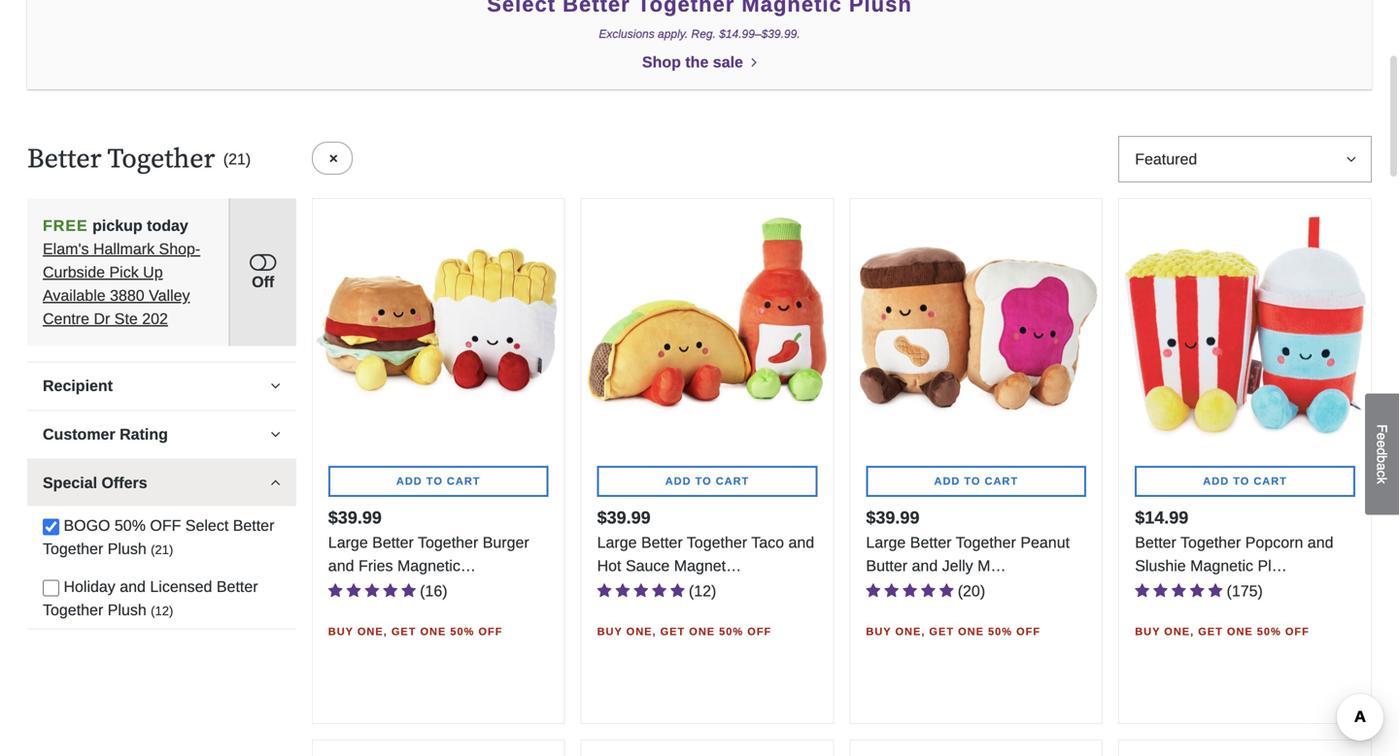 Task type: vqa. For each thing, say whether or not it's contained in the screenshot.
3rd Add To Cart button from the left
yes



Task type: describe. For each thing, give the bounding box(es) containing it.
$14.99 article
[[1119, 198, 1372, 725]]

select
[[185, 518, 229, 535]]

d
[[1374, 448, 1390, 456]]

and inside $39.99 large better together taco and hot sauce magnet…
[[788, 534, 814, 552]]

add to cart button for $39.99 large better together peanut butter and jelly m…
[[866, 466, 1087, 497]]

butter
[[866, 558, 908, 575]]

better up the free
[[27, 143, 102, 177]]

3 add to cart from the left
[[665, 476, 749, 488]]

2 horizontal spatial article
[[581, 740, 834, 757]]

1 horizontal spatial article
[[312, 740, 565, 757]]

magnet…
[[674, 558, 742, 575]]

$39.99 for $39.99 large better together taco and hot sauce magnet…
[[597, 508, 651, 528]]

3 buy one, get one 50% off from the left
[[597, 626, 772, 638]]

the
[[685, 54, 709, 71]]

up
[[143, 264, 163, 281]]

2 e from the top
[[1374, 441, 1390, 448]]

better together popcorn and slushie magnetic pl… link
[[1135, 531, 1355, 578]]

$14.99–$39.99.
[[719, 27, 800, 40]]

customer rating
[[43, 426, 168, 444]]

cart for $14.99 better together popcorn and slushie magnetic pl…
[[1254, 476, 1287, 488]]

add to cart for $14.99 better together popcorn and slushie magnetic pl…
[[1203, 476, 1287, 488]]

BOGO 50% OFF Select Better Together Plush checkbox
[[43, 519, 59, 536]]

ste
[[114, 311, 138, 328]]

add to cart button for $39.99 large better together burger and fries magnetic…
[[328, 466, 549, 497]]

pick
[[109, 264, 139, 281]]

3880
[[110, 287, 144, 305]]

peanut
[[1021, 534, 1070, 552]]

better together section
[[27, 136, 296, 757]]

off
[[252, 274, 274, 291]]

add for $39.99 large better together peanut butter and jelly m…
[[934, 476, 960, 488]]

bogo 50% off select better together plush
[[43, 518, 274, 558]]

f
[[1374, 425, 1390, 433]]

one for $39.99 large better together peanut butter and jelly m…
[[958, 626, 984, 638]]

slushie
[[1135, 558, 1186, 575]]

apply.
[[658, 27, 688, 40]]

3 to from the left
[[695, 476, 712, 488]]

better together banner
[[27, 143, 296, 177]]

get for $39.99 large better together peanut butter and jelly m…
[[929, 626, 954, 638]]

large for $39.99 large better together taco and hot sauce magnet…
[[597, 534, 637, 552]]

to for $14.99 better together popcorn and slushie magnetic pl…
[[1233, 476, 1250, 488]]

one for $14.99 better together popcorn and slushie magnetic pl…
[[1227, 626, 1253, 638]]

holiday
[[64, 579, 115, 596]]

rating
[[120, 426, 168, 444]]

50% inside bogo 50% off select better together plush
[[115, 518, 146, 535]]

Holiday and Licensed Better Together Plush checkbox
[[43, 581, 59, 597]]

add for $39.99 large better together burger and fries magnetic…
[[396, 476, 422, 488]]

together inside $39.99 large better together peanut butter and jelly m…
[[956, 534, 1016, 552]]

(21) inside the 'better together (21)'
[[223, 151, 251, 168]]

large better together peanut butter and jelly m… link
[[866, 531, 1087, 578]]

angle down image for recipient
[[271, 379, 281, 394]]

buy one, get one 50% off for $39.99 large better together burger and fries magnetic…
[[328, 626, 503, 638]]

$39.99 large better together peanut butter and jelly m…
[[866, 508, 1070, 575]]

burger
[[483, 534, 529, 552]]

(175)
[[1227, 583, 1263, 600]]

add for $14.99 better together popcorn and slushie magnetic pl…
[[1203, 476, 1229, 488]]

50% for $39.99 large better together burger and fries magnetic…
[[450, 626, 475, 638]]

plush inside holiday and licensed better together plush
[[108, 602, 146, 620]]

1 $39.99 article from the left
[[312, 198, 565, 725]]

one, for $14.99 better together popcorn and slushie magnetic pl…
[[1164, 626, 1194, 638]]

dr
[[94, 311, 110, 328]]

jelly
[[942, 558, 973, 575]]

licensed
[[150, 579, 212, 596]]

$14.99
[[1135, 508, 1189, 528]]

b
[[1374, 456, 1390, 464]]

buy for $14.99 better together popcorn and slushie magnetic pl…
[[1135, 626, 1160, 638]]

free
[[43, 217, 88, 235]]

(21) inside special offers filters element
[[151, 543, 173, 558]]

3 add from the left
[[665, 476, 691, 488]]

together up today
[[107, 143, 215, 177]]

sauce
[[626, 558, 670, 575]]

and inside $39.99 large better together burger and fries magnetic…
[[328, 558, 354, 575]]

one for $39.99 large better together burger and fries magnetic…
[[420, 626, 446, 638]]

pl…
[[1258, 558, 1287, 575]]

(12) inside $39.99 article
[[689, 583, 716, 600]]

3 $39.99 article from the left
[[850, 198, 1103, 725]]

free pickup today elam's hallmark shop- curbside pick up available 3880 valley centre dr ste 202
[[43, 217, 200, 328]]

together inside $39.99 large better together burger and fries magnetic…
[[418, 534, 478, 552]]

to for $39.99 large better together peanut butter and jelly m…
[[964, 476, 981, 488]]

bogo
[[64, 518, 110, 535]]

special
[[43, 475, 97, 492]]

m…
[[978, 558, 1006, 575]]

c
[[1374, 471, 1390, 478]]

and inside holiday and licensed better together plush
[[120, 579, 146, 596]]

add to cart for $39.99 large better together burger and fries magnetic…
[[396, 476, 480, 488]]

pickup
[[92, 217, 143, 235]]

3 add to cart button from the left
[[597, 466, 818, 497]]

large for $39.99 large better together peanut butter and jelly m…
[[866, 534, 906, 552]]

buy for $39.99 large better together burger and fries magnetic…
[[328, 626, 354, 638]]

cart for $39.99 large better together burger and fries magnetic…
[[447, 476, 480, 488]]

special offers
[[43, 475, 147, 492]]

exclusions apply. reg. $14.99–$39.99.
[[599, 27, 800, 40]]

50% for $14.99 better together popcorn and slushie magnetic pl…
[[1257, 626, 1281, 638]]

fries
[[358, 558, 393, 575]]



Task type: locate. For each thing, give the bounding box(es) containing it.
available
[[43, 287, 106, 305]]

buy
[[328, 626, 354, 638], [866, 626, 891, 638], [597, 626, 622, 638], [1135, 626, 1160, 638]]

hallmark
[[93, 241, 155, 258]]

buy one, get one 50% off for $39.99 large better together peanut butter and jelly m…
[[866, 626, 1041, 638]]

together up magnetic…
[[418, 534, 478, 552]]

and right the taco
[[788, 534, 814, 552]]

1 plush from the top
[[108, 541, 146, 558]]

1 off from the left
[[479, 626, 503, 638]]

50%
[[115, 518, 146, 535], [450, 626, 475, 638], [988, 626, 1013, 638], [719, 626, 744, 638], [1257, 626, 1281, 638]]

one down (16)
[[420, 626, 446, 638]]

3 one, from the left
[[626, 626, 656, 638]]

sale
[[713, 54, 743, 71]]

0 horizontal spatial $39.99 article
[[312, 198, 565, 725]]

off down the burger
[[479, 626, 503, 638]]

to up $39.99 large better together burger and fries magnetic… on the left
[[426, 476, 443, 488]]

better up slushie
[[1135, 534, 1177, 552]]

large
[[328, 534, 368, 552], [866, 534, 906, 552], [597, 534, 637, 552]]

off down the taco
[[747, 626, 772, 638]]

large up fries
[[328, 534, 368, 552]]

2 one, from the left
[[895, 626, 925, 638]]

4 to from the left
[[1233, 476, 1250, 488]]

(12) inside special offers filters element
[[151, 605, 173, 619]]

add
[[396, 476, 422, 488], [934, 476, 960, 488], [665, 476, 691, 488], [1203, 476, 1229, 488]]

e up 'd'
[[1374, 433, 1390, 441]]

and right holiday
[[120, 579, 146, 596]]

4 one, from the left
[[1164, 626, 1194, 638]]

get down the magnetic
[[1198, 626, 1223, 638]]

1 add from the left
[[396, 476, 422, 488]]

and inside $14.99 better together popcorn and slushie magnetic pl…
[[1308, 534, 1334, 552]]

popcorn
[[1245, 534, 1303, 552]]

shop the sale
[[642, 54, 748, 71]]

and right popcorn
[[1308, 534, 1334, 552]]

1 horizontal spatial (21)
[[223, 151, 251, 168]]

reg.
[[691, 27, 716, 40]]

$39.99 up the hot
[[597, 508, 651, 528]]

2 one from the left
[[958, 626, 984, 638]]

plush down bogo
[[108, 541, 146, 558]]

1 get from the left
[[391, 626, 416, 638]]

angle down image inside customer rating "tab"
[[271, 427, 281, 443]]

special offers filters element
[[27, 507, 296, 629]]

4 off from the left
[[1285, 626, 1310, 638]]

2 horizontal spatial large
[[866, 534, 906, 552]]

large better together burger and fries magnetic… link
[[328, 531, 549, 578]]

off for $39.99 large better together burger and fries magnetic…
[[479, 626, 503, 638]]

202
[[142, 311, 168, 328]]

2 $39.99 article from the left
[[581, 198, 834, 725]]

to up $14.99 better together popcorn and slushie magnetic pl…
[[1233, 476, 1250, 488]]

a
[[1374, 464, 1390, 471]]

0 vertical spatial (21)
[[223, 151, 251, 168]]

to up $39.99 large better together peanut butter and jelly m… on the bottom of page
[[964, 476, 981, 488]]

angle down image inside the recipient tab
[[271, 379, 281, 394]]

1 angle down image from the top
[[271, 379, 281, 394]]

article containing special offers
[[27, 459, 296, 630]]

better inside $39.99 large better together burger and fries magnetic…
[[372, 534, 414, 552]]

icon image right shop-
[[250, 251, 276, 275]]

3 cart from the left
[[716, 476, 749, 488]]

k
[[1374, 478, 1390, 485]]

better inside $39.99 large better together peanut butter and jelly m…
[[910, 534, 952, 552]]

icon image inside 'better together' section
[[250, 251, 276, 275]]

customer
[[43, 426, 115, 444]]

better inside $39.99 large better together taco and hot sauce magnet…
[[641, 534, 683, 552]]

off
[[479, 626, 503, 638], [1016, 626, 1041, 638], [747, 626, 772, 638], [1285, 626, 1310, 638]]

large up the hot
[[597, 534, 637, 552]]

off down 'pl…'
[[1285, 626, 1310, 638]]

1 to from the left
[[426, 476, 443, 488]]

plush inside bogo 50% off select better together plush
[[108, 541, 146, 558]]

0 horizontal spatial large
[[328, 534, 368, 552]]

$39.99
[[328, 508, 382, 528], [866, 508, 920, 528], [597, 508, 651, 528]]

cart up $39.99 large better together taco and hot sauce magnet…
[[716, 476, 749, 488]]

to up $39.99 large better together taco and hot sauce magnet…
[[695, 476, 712, 488]]

1 horizontal spatial $39.99
[[597, 508, 651, 528]]

1 buy from the left
[[328, 626, 354, 638]]

2 large from the left
[[866, 534, 906, 552]]

to
[[426, 476, 443, 488], [964, 476, 981, 488], [695, 476, 712, 488], [1233, 476, 1250, 488]]

and left fries
[[328, 558, 354, 575]]

get down jelly
[[929, 626, 954, 638]]

better up fries
[[372, 534, 414, 552]]

2 buy one, get one 50% off from the left
[[866, 626, 1041, 638]]

50% down the m… at right
[[988, 626, 1013, 638]]

3 buy from the left
[[597, 626, 622, 638]]

off inside $14.99 article
[[1285, 626, 1310, 638]]

4 buy one, get one 50% off from the left
[[1135, 626, 1310, 638]]

2 $39.99 from the left
[[866, 508, 920, 528]]

together down bogo
[[43, 541, 103, 558]]

add to cart button
[[328, 466, 549, 497], [866, 466, 1087, 497], [597, 466, 818, 497], [1135, 466, 1355, 497]]

(12) down magnet…
[[689, 583, 716, 600]]

2 horizontal spatial $39.99
[[866, 508, 920, 528]]

buy one, get one 50% off down (20)
[[866, 626, 1041, 638]]

together up magnet…
[[687, 534, 747, 552]]

buy for $39.99 large better together peanut butter and jelly m…
[[866, 626, 891, 638]]

2 buy from the left
[[866, 626, 891, 638]]

to inside $14.99 article
[[1233, 476, 1250, 488]]

4 add to cart button from the left
[[1135, 466, 1355, 497]]

hot
[[597, 558, 621, 575]]

4 add from the left
[[1203, 476, 1229, 488]]

one, down fries
[[357, 626, 387, 638]]

better together tomato soup and grilled cheese magnetic plush, 5", image
[[851, 741, 1102, 757], [851, 741, 1102, 757]]

icon image
[[748, 54, 757, 70], [250, 251, 276, 275]]

magnetic…
[[397, 558, 476, 575]]

1 buy one, get one 50% off from the left
[[328, 626, 503, 638]]

add to cart
[[396, 476, 480, 488], [934, 476, 1018, 488], [665, 476, 749, 488], [1203, 476, 1287, 488]]

3 $39.99 from the left
[[597, 508, 651, 528]]

one, down sauce
[[626, 626, 656, 638]]

buy one, get one 50% off down magnet…
[[597, 626, 772, 638]]

angle down image
[[271, 476, 281, 491]]

together inside holiday and licensed better together plush
[[43, 602, 103, 620]]

e
[[1374, 433, 1390, 441], [1374, 441, 1390, 448]]

0 horizontal spatial (12)
[[151, 605, 173, 619]]

get down fries
[[391, 626, 416, 638]]

cart
[[447, 476, 480, 488], [985, 476, 1018, 488], [716, 476, 749, 488], [1254, 476, 1287, 488]]

$39.99 for $39.99 large better together burger and fries magnetic…
[[328, 508, 382, 528]]

together
[[107, 143, 215, 177], [418, 534, 478, 552], [956, 534, 1016, 552], [687, 534, 747, 552], [1181, 534, 1241, 552], [43, 541, 103, 558], [43, 602, 103, 620]]

shop-
[[159, 241, 200, 258]]

get for $14.99 better together popcorn and slushie magnetic pl…
[[1198, 626, 1223, 638]]

3 one from the left
[[689, 626, 715, 638]]

50% left off
[[115, 518, 146, 535]]

large inside $39.99 large better together taco and hot sauce magnet…
[[597, 534, 637, 552]]

curbside
[[43, 264, 105, 281]]

article
[[27, 459, 296, 630], [312, 740, 565, 757], [581, 740, 834, 757]]

and
[[788, 534, 814, 552], [1308, 534, 1334, 552], [328, 558, 354, 575], [912, 558, 938, 575], [120, 579, 146, 596]]

$39.99 inside $39.99 large better together burger and fries magnetic…
[[328, 508, 382, 528]]

50% down magnetic…
[[450, 626, 475, 638]]

f e e d b a c k button
[[1365, 394, 1399, 516]]

1 one, from the left
[[357, 626, 387, 638]]

get
[[391, 626, 416, 638], [929, 626, 954, 638], [660, 626, 685, 638], [1198, 626, 1223, 638]]

add to cart inside $14.99 article
[[1203, 476, 1287, 488]]

recipient
[[43, 378, 113, 395]]

better together (21)
[[27, 143, 251, 177]]

4 one from the left
[[1227, 626, 1253, 638]]

2 to from the left
[[964, 476, 981, 488]]

1 cart from the left
[[447, 476, 480, 488]]

f e e d b a c k
[[1374, 425, 1390, 485]]

together up the magnetic
[[1181, 534, 1241, 552]]

angle down image for customer rating
[[271, 427, 281, 443]]

large better together burger and fries magnetic plush, 10.25", image
[[313, 199, 564, 451], [313, 199, 564, 451]]

add inside $14.99 article
[[1203, 476, 1229, 488]]

3 off from the left
[[747, 626, 772, 638]]

large up 'butter'
[[866, 534, 906, 552]]

buy one, get one 50% off for $14.99 better together popcorn and slushie magnetic pl…
[[1135, 626, 1310, 638]]

one down (175)
[[1227, 626, 1253, 638]]

better
[[27, 143, 102, 177], [233, 518, 274, 535], [372, 534, 414, 552], [910, 534, 952, 552], [641, 534, 683, 552], [1135, 534, 1177, 552], [217, 579, 258, 596]]

(12)
[[689, 583, 716, 600], [151, 605, 173, 619]]

large inside $39.99 large better together peanut butter and jelly m…
[[866, 534, 906, 552]]

3 large from the left
[[597, 534, 637, 552]]

1 horizontal spatial icon image
[[748, 54, 757, 70]]

together inside $14.99 better together popcorn and slushie magnetic pl…
[[1181, 534, 1241, 552]]

1 vertical spatial angle down image
[[271, 427, 281, 443]]

one, for $39.99 large better together burger and fries magnetic…
[[357, 626, 387, 638]]

add to cart for $39.99 large better together peanut butter and jelly m…
[[934, 476, 1018, 488]]

1 $39.99 from the left
[[328, 508, 382, 528]]

4 buy from the left
[[1135, 626, 1160, 638]]

get for $39.99 large better together burger and fries magnetic…
[[391, 626, 416, 638]]

3 get from the left
[[660, 626, 685, 638]]

exclusions
[[599, 27, 655, 40]]

customer rating tab
[[27, 411, 296, 458]]

cart for $39.99 large better together peanut butter and jelly m…
[[985, 476, 1018, 488]]

50% down (175)
[[1257, 626, 1281, 638]]

to for $39.99 large better together burger and fries magnetic…
[[426, 476, 443, 488]]

1 vertical spatial plush
[[108, 602, 146, 620]]

plush
[[108, 541, 146, 558], [108, 602, 146, 620]]

offers
[[102, 475, 147, 492]]

1 vertical spatial (21)
[[151, 543, 173, 558]]

better up jelly
[[910, 534, 952, 552]]

4 cart from the left
[[1254, 476, 1287, 488]]

large inside $39.99 large better together burger and fries magnetic…
[[328, 534, 368, 552]]

2 cart from the left
[[985, 476, 1018, 488]]

$39.99 large better together burger and fries magnetic…
[[328, 508, 529, 575]]

0 horizontal spatial article
[[27, 459, 296, 630]]

off down 'peanut'
[[1016, 626, 1041, 638]]

2 add to cart from the left
[[934, 476, 1018, 488]]

50% down magnet…
[[719, 626, 744, 638]]

1 vertical spatial icon image
[[250, 251, 276, 275]]

one inside $14.99 article
[[1227, 626, 1253, 638]]

better inside $14.99 better together popcorn and slushie magnetic pl…
[[1135, 534, 1177, 552]]

cart up $39.99 large better together burger and fries magnetic… on the left
[[447, 476, 480, 488]]

2 add from the left
[[934, 476, 960, 488]]

buy one, get one 50% off inside $14.99 article
[[1135, 626, 1310, 638]]

add to cart button up $39.99 large better together taco and hot sauce magnet…
[[597, 466, 818, 497]]

$14.99 better together popcorn and slushie magnetic pl…
[[1135, 508, 1334, 575]]

better together peanut butter and jelly magnetic plush, 5", image
[[313, 741, 564, 757], [313, 741, 564, 757]]

add up $14.99 better together popcorn and slushie magnetic pl…
[[1203, 476, 1229, 488]]

1 large from the left
[[328, 534, 368, 552]]

one down (20)
[[958, 626, 984, 638]]

(20)
[[958, 583, 985, 600]]

cart inside $14.99 article
[[1254, 476, 1287, 488]]

$39.99 inside $39.99 large better together peanut butter and jelly m…
[[866, 508, 920, 528]]

1 horizontal spatial $39.99 article
[[581, 198, 834, 725]]

1 add to cart button from the left
[[328, 466, 549, 497]]

$39.99 up fries
[[328, 508, 382, 528]]

e up b
[[1374, 441, 1390, 448]]

add to cart button for $14.99 better together popcorn and slushie magnetic pl…
[[1135, 466, 1355, 497]]

together up the m… at right
[[956, 534, 1016, 552]]

buy one, get one 50% off down (16)
[[328, 626, 503, 638]]

better together donut and coffee magnetic plush, 5", image
[[582, 741, 833, 757], [582, 741, 833, 757]]

2 get from the left
[[929, 626, 954, 638]]

better inside holiday and licensed better together plush
[[217, 579, 258, 596]]

1 horizontal spatial (12)
[[689, 583, 716, 600]]

add to cart up $39.99 large better together taco and hot sauce magnet…
[[665, 476, 749, 488]]

centre
[[43, 311, 89, 328]]

0 vertical spatial icon image
[[748, 54, 757, 70]]

shop
[[642, 54, 681, 71]]

tab list containing recipient
[[27, 362, 296, 630]]

better together popcorn and slushie magnetic plush, 5", image
[[1120, 199, 1371, 451], [1120, 199, 1371, 451]]

get down sauce
[[660, 626, 685, 638]]

0 horizontal spatial (21)
[[151, 543, 173, 558]]

buy inside $14.99 article
[[1135, 626, 1160, 638]]

2 angle down image from the top
[[271, 427, 281, 443]]

1 horizontal spatial large
[[597, 534, 637, 552]]

large better together peanut butter and jelly magnetic plush, 12", image
[[851, 199, 1102, 451], [851, 199, 1102, 451]]

and inside $39.99 large better together peanut butter and jelly m…
[[912, 558, 938, 575]]

1 one from the left
[[420, 626, 446, 638]]

add to cart button up $39.99 large better together peanut butter and jelly m… on the bottom of page
[[866, 466, 1087, 497]]

better together sushi and soy sauce magnetic plush, 5.25", image
[[1120, 741, 1371, 757], [1120, 741, 1371, 757]]

0 vertical spatial angle down image
[[271, 379, 281, 394]]

4 get from the left
[[1198, 626, 1223, 638]]

today
[[147, 217, 188, 235]]

one down magnet…
[[689, 626, 715, 638]]

add to cart button up $14.99 better together popcorn and slushie magnetic pl…
[[1135, 466, 1355, 497]]

2 plush from the top
[[108, 602, 146, 620]]

one, down 'butter'
[[895, 626, 925, 638]]

$39.99 large better together taco and hot sauce magnet…
[[597, 508, 814, 575]]

50% inside $14.99 article
[[1257, 626, 1281, 638]]

off
[[150, 518, 181, 535]]

1 add to cart from the left
[[396, 476, 480, 488]]

50% for $39.99 large better together peanut butter and jelly m…
[[988, 626, 1013, 638]]

add to cart up $39.99 large better together peanut butter and jelly m… on the bottom of page
[[934, 476, 1018, 488]]

0 horizontal spatial $39.99
[[328, 508, 382, 528]]

off for $39.99 large better together peanut butter and jelly m…
[[1016, 626, 1041, 638]]

angle down image
[[271, 379, 281, 394], [271, 427, 281, 443]]

tab list
[[27, 362, 296, 630]]

add to cart button inside $14.99 article
[[1135, 466, 1355, 497]]

add up $39.99 large better together peanut butter and jelly m… on the bottom of page
[[934, 476, 960, 488]]

elam's
[[43, 241, 89, 258]]

(16)
[[420, 583, 448, 600]]

together down holiday
[[43, 602, 103, 620]]

magnetic
[[1190, 558, 1254, 575]]

$39.99 up 'butter'
[[866, 508, 920, 528]]

0 horizontal spatial icon image
[[250, 251, 276, 275]]

2 add to cart button from the left
[[866, 466, 1087, 497]]

holiday and licensed better together plush
[[43, 579, 258, 620]]

together inside $39.99 large better together taco and hot sauce magnet…
[[687, 534, 747, 552]]

one
[[420, 626, 446, 638], [958, 626, 984, 638], [689, 626, 715, 638], [1227, 626, 1253, 638]]

buy one, get one 50% off down (175)
[[1135, 626, 1310, 638]]

$39.99 for $39.99 large better together peanut butter and jelly m…
[[866, 508, 920, 528]]

add up $39.99 large better together burger and fries magnetic… on the left
[[396, 476, 422, 488]]

1 e from the top
[[1374, 433, 1390, 441]]

valley
[[149, 287, 190, 305]]

one, down slushie
[[1164, 626, 1194, 638]]

large better together taco and hot sauce magnet… link
[[597, 531, 818, 578]]

add to cart up $39.99 large better together burger and fries magnetic… on the left
[[396, 476, 480, 488]]

buy one, get one 50% off
[[328, 626, 503, 638], [866, 626, 1041, 638], [597, 626, 772, 638], [1135, 626, 1310, 638]]

special offers tab
[[27, 459, 296, 507]]

off for $14.99 better together popcorn and slushie magnetic pl…
[[1285, 626, 1310, 638]]

$39.99 article
[[312, 198, 565, 725], [581, 198, 834, 725], [850, 198, 1103, 725]]

large better together taco and hot sauce magnetic plush, 16", image
[[582, 199, 833, 451], [582, 199, 833, 451]]

2 off from the left
[[1016, 626, 1041, 638]]

get inside $14.99 article
[[1198, 626, 1223, 638]]

$39.99 inside $39.99 large better together taco and hot sauce magnet…
[[597, 508, 651, 528]]

add to cart button up $39.99 large better together burger and fries magnetic… on the left
[[328, 466, 549, 497]]

0 vertical spatial (12)
[[689, 583, 716, 600]]

elam's hallmark shop- curbside pick up available 3880 valley centre dr ste 202 link
[[43, 241, 200, 328]]

one, for $39.99 large better together peanut butter and jelly m…
[[895, 626, 925, 638]]

better up sauce
[[641, 534, 683, 552]]

4 add to cart from the left
[[1203, 476, 1287, 488]]

taco
[[751, 534, 784, 552]]

better inside bogo 50% off select better together plush
[[233, 518, 274, 535]]

one, inside $14.99 article
[[1164, 626, 1194, 638]]

icon image right sale
[[748, 54, 757, 70]]

recipient tab
[[27, 362, 296, 410]]

add to cart up $14.99 better together popcorn and slushie magnetic pl…
[[1203, 476, 1287, 488]]

(21)
[[223, 151, 251, 168], [151, 543, 173, 558]]

(12) down the licensed
[[151, 605, 173, 619]]

cart up popcorn
[[1254, 476, 1287, 488]]

1 vertical spatial (12)
[[151, 605, 173, 619]]

together inside bogo 50% off select better together plush
[[43, 541, 103, 558]]

cart up $39.99 large better together peanut butter and jelly m… on the bottom of page
[[985, 476, 1018, 488]]

one,
[[357, 626, 387, 638], [895, 626, 925, 638], [626, 626, 656, 638], [1164, 626, 1194, 638]]

0 vertical spatial plush
[[108, 541, 146, 558]]

and left jelly
[[912, 558, 938, 575]]

better right select
[[233, 518, 274, 535]]

large for $39.99 large better together burger and fries magnetic…
[[328, 534, 368, 552]]

add up $39.99 large better together taco and hot sauce magnet…
[[665, 476, 691, 488]]

2 horizontal spatial $39.99 article
[[850, 198, 1103, 725]]

product list element
[[312, 198, 1372, 757]]

better right the licensed
[[217, 579, 258, 596]]

plush down holiday
[[108, 602, 146, 620]]



